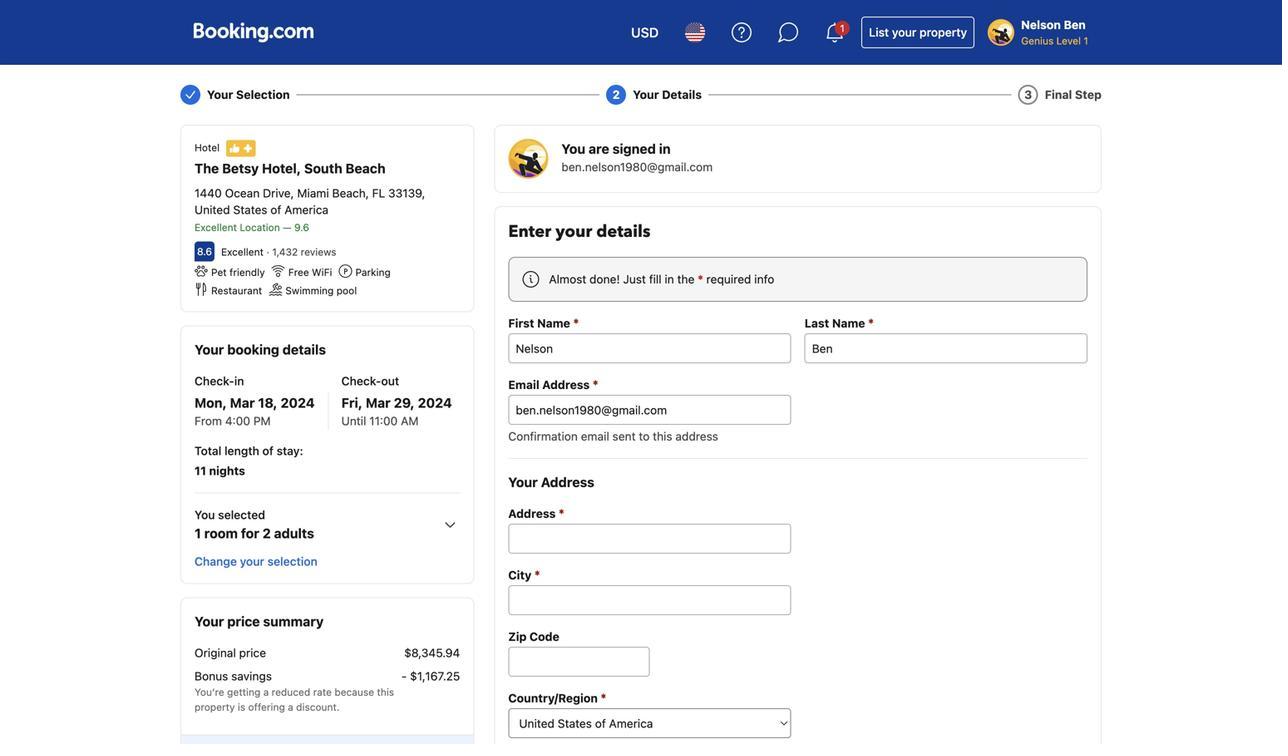 Task type: locate. For each thing, give the bounding box(es) containing it.
11
[[195, 464, 206, 478]]

1 mar from the left
[[230, 395, 255, 411]]

address
[[542, 378, 590, 392], [541, 474, 595, 490], [508, 507, 556, 521]]

0 vertical spatial property
[[920, 25, 967, 39]]

0 vertical spatial your
[[892, 25, 917, 39]]

your right list
[[892, 25, 917, 39]]

9.6
[[294, 221, 309, 233]]

check- up mon,
[[195, 374, 234, 388]]

1 horizontal spatial this
[[653, 430, 672, 443]]

your left details
[[633, 88, 659, 101]]

zip code
[[508, 630, 560, 644]]

selection
[[267, 555, 318, 568]]

2 left the your details
[[613, 88, 620, 101]]

step
[[1075, 88, 1102, 101]]

of left stay:
[[262, 444, 274, 458]]

list your property
[[869, 25, 967, 39]]

1 name from the left
[[537, 316, 570, 330]]

check- up fri,
[[341, 374, 381, 388]]

mar inside check-out fri, mar 29, 2024 until 11:00 am
[[366, 395, 391, 411]]

1 horizontal spatial 2
[[613, 88, 620, 101]]

a up offering
[[263, 686, 269, 698]]

2 horizontal spatial your
[[892, 25, 917, 39]]

adults
[[274, 525, 314, 541]]

city *
[[508, 568, 540, 582]]

0 vertical spatial address
[[542, 378, 590, 392]]

mar up 4:00 pm
[[230, 395, 255, 411]]

0 vertical spatial price
[[227, 614, 260, 629]]

in right signed
[[659, 141, 671, 157]]

1 horizontal spatial 1
[[840, 22, 845, 34]]

you
[[562, 141, 586, 157], [195, 508, 215, 522]]

0 vertical spatial 1
[[840, 22, 845, 34]]

property inside "bonus savings you're getting a reduced rate because this property is offering a discount. - $1,167.25"
[[195, 701, 235, 713]]

property down you're
[[195, 701, 235, 713]]

2024 inside check-in mon, mar 18, 2024 from 4:00 pm
[[281, 395, 315, 411]]

fl
[[372, 186, 385, 200]]

you left are on the top of the page
[[562, 141, 586, 157]]

in
[[659, 141, 671, 157], [665, 272, 674, 286], [234, 374, 244, 388]]

you for you are signed in
[[562, 141, 586, 157]]

you up room
[[195, 508, 215, 522]]

name right last
[[832, 316, 865, 330]]

your up original
[[195, 614, 224, 629]]

details right the booking
[[283, 342, 326, 357]]

0 vertical spatial a
[[263, 686, 269, 698]]

of down drive,
[[271, 203, 281, 216]]

1 horizontal spatial your
[[556, 220, 592, 243]]

2 right the for at the bottom of page
[[263, 525, 271, 541]]

your down the for at the bottom of page
[[240, 555, 264, 568]]

None text field
[[508, 585, 791, 615]]

swimming pool
[[285, 285, 357, 296]]

* right last
[[868, 316, 874, 330]]

1 vertical spatial your
[[556, 220, 592, 243]]

address for your
[[541, 474, 595, 490]]

Double-check for typos text field
[[508, 395, 791, 425]]

your left selection
[[207, 88, 233, 101]]

2 vertical spatial address
[[508, 507, 556, 521]]

you for you selected
[[195, 508, 215, 522]]

None text field
[[508, 333, 791, 363], [805, 333, 1088, 363], [508, 524, 791, 554], [508, 333, 791, 363], [805, 333, 1088, 363], [508, 524, 791, 554]]

booking
[[227, 342, 279, 357]]

in inside check-in mon, mar 18, 2024 from 4:00 pm
[[234, 374, 244, 388]]

scored 8.6 element
[[195, 241, 215, 261]]

1 vertical spatial address
[[541, 474, 595, 490]]

* down the your address
[[559, 506, 565, 521]]

0 vertical spatial 2
[[613, 88, 620, 101]]

price up original price
[[227, 614, 260, 629]]

2
[[613, 88, 620, 101], [263, 525, 271, 541]]

1,432
[[272, 246, 298, 258]]

mar
[[230, 395, 255, 411], [366, 395, 391, 411]]

excellent down the united
[[195, 221, 237, 233]]

original
[[195, 646, 236, 660]]

1 vertical spatial you
[[195, 508, 215, 522]]

1 horizontal spatial check-
[[341, 374, 381, 388]]

restaurant
[[211, 285, 262, 296]]

final step
[[1045, 88, 1102, 101]]

details up just
[[596, 220, 651, 243]]

in down the booking
[[234, 374, 244, 388]]

selection
[[236, 88, 290, 101]]

check- for mon,
[[195, 374, 234, 388]]

33139,
[[388, 186, 425, 200]]

0 horizontal spatial 2
[[263, 525, 271, 541]]

0 vertical spatial this
[[653, 430, 672, 443]]

2 horizontal spatial 1
[[1084, 35, 1089, 47]]

you inside you are signed in ben.nelson1980@gmail.com
[[562, 141, 586, 157]]

1 vertical spatial in
[[665, 272, 674, 286]]

zip
[[508, 630, 527, 644]]

0 horizontal spatial mar
[[230, 395, 255, 411]]

1 vertical spatial details
[[283, 342, 326, 357]]

mar inside check-in mon, mar 18, 2024 from 4:00 pm
[[230, 395, 255, 411]]

0 vertical spatial you
[[562, 141, 586, 157]]

name right first
[[537, 316, 570, 330]]

0 horizontal spatial 1
[[195, 525, 201, 541]]

check- inside check-out fri, mar 29, 2024 until 11:00 am
[[341, 374, 381, 388]]

property right list
[[920, 25, 967, 39]]

0 horizontal spatial 2024
[[281, 395, 315, 411]]

1 inside nelson ben genius level 1
[[1084, 35, 1089, 47]]

address down the your address
[[508, 507, 556, 521]]

1 right 'level'
[[1084, 35, 1089, 47]]

1 horizontal spatial name
[[832, 316, 865, 330]]

price up savings on the left bottom of page
[[239, 646, 266, 660]]

code
[[530, 630, 560, 644]]

your inside list your property "link"
[[892, 25, 917, 39]]

11:00 am
[[369, 414, 419, 428]]

enter your details
[[508, 220, 651, 243]]

2024
[[281, 395, 315, 411], [418, 395, 452, 411]]

your left the booking
[[195, 342, 224, 357]]

2 vertical spatial your
[[240, 555, 264, 568]]

your inside change your selection link
[[240, 555, 264, 568]]

0 horizontal spatial name
[[537, 316, 570, 330]]

just
[[623, 272, 646, 286]]

0 vertical spatial details
[[596, 220, 651, 243]]

from
[[195, 414, 222, 428]]

2 inside "you selected 1 room for  2 adults"
[[263, 525, 271, 541]]

summary
[[263, 614, 324, 629]]

excellent
[[195, 221, 237, 233], [221, 246, 264, 258]]

1 inside "you selected 1 room for  2 adults"
[[195, 525, 201, 541]]

drive,
[[263, 186, 294, 200]]

1 inside button
[[840, 22, 845, 34]]

1 vertical spatial this
[[377, 686, 394, 698]]

0 horizontal spatial property
[[195, 701, 235, 713]]

0 horizontal spatial details
[[283, 342, 326, 357]]

excellent up pet friendly on the top left of page
[[221, 246, 264, 258]]

usd button
[[621, 12, 669, 52]]

1 horizontal spatial property
[[920, 25, 967, 39]]

0 horizontal spatial you
[[195, 508, 215, 522]]

swimming
[[285, 285, 334, 296]]

2 check- from the left
[[341, 374, 381, 388]]

0 horizontal spatial this
[[377, 686, 394, 698]]

* up email
[[593, 377, 599, 392]]

ben.nelson1980@gmail.com
[[562, 160, 713, 174]]

1440
[[195, 186, 222, 200]]

2024 right 18,
[[281, 395, 315, 411]]

required
[[707, 272, 751, 286]]

0 vertical spatial excellent
[[195, 221, 237, 233]]

bonus
[[195, 669, 228, 683]]

name inside last name *
[[832, 316, 865, 330]]

address
[[676, 430, 718, 443]]

2 name from the left
[[832, 316, 865, 330]]

of inside total length of stay: 11 nights
[[262, 444, 274, 458]]

your up the address *
[[508, 474, 538, 490]]

1 vertical spatial 1
[[1084, 35, 1089, 47]]

0 vertical spatial in
[[659, 141, 671, 157]]

address up the address *
[[541, 474, 595, 490]]

your for enter
[[556, 220, 592, 243]]

your for your booking details
[[195, 342, 224, 357]]

change
[[195, 555, 237, 568]]

genius
[[1021, 35, 1054, 47]]

2 mar from the left
[[366, 395, 391, 411]]

details for enter your details
[[596, 220, 651, 243]]

excellent inside 1440 ocean drive, miami beach, fl 33139, united states of america excellent location — 9.6
[[195, 221, 237, 233]]

1 vertical spatial price
[[239, 646, 266, 660]]

this inside "bonus savings you're getting a reduced rate because this property is offering a discount. - $1,167.25"
[[377, 686, 394, 698]]

ben
[[1064, 18, 1086, 32]]

2 2024 from the left
[[418, 395, 452, 411]]

list
[[869, 25, 889, 39]]

address for email
[[542, 378, 590, 392]]

1 vertical spatial excellent
[[221, 246, 264, 258]]

0 horizontal spatial your
[[240, 555, 264, 568]]

your for your address
[[508, 474, 538, 490]]

1 horizontal spatial you
[[562, 141, 586, 157]]

pet friendly
[[211, 266, 265, 278]]

1 vertical spatial property
[[195, 701, 235, 713]]

room
[[204, 525, 238, 541]]

mar up 11:00 am
[[366, 395, 391, 411]]

1 horizontal spatial a
[[288, 701, 293, 713]]

selected
[[218, 508, 265, 522]]

this right the "because"
[[377, 686, 394, 698]]

1 check- from the left
[[195, 374, 234, 388]]

your right enter
[[556, 220, 592, 243]]

booking.com online hotel reservations image
[[194, 22, 314, 42]]

address right the email on the bottom left of page
[[542, 378, 590, 392]]

change your selection
[[195, 555, 318, 568]]

mon,
[[195, 395, 227, 411]]

you inside "you selected 1 room for  2 adults"
[[195, 508, 215, 522]]

name inside first name *
[[537, 316, 570, 330]]

a down reduced
[[288, 701, 293, 713]]

your
[[892, 25, 917, 39], [556, 220, 592, 243], [240, 555, 264, 568]]

18,
[[258, 395, 277, 411]]

-
[[402, 669, 407, 683]]

29,
[[394, 395, 415, 411]]

fill
[[649, 272, 662, 286]]

the
[[195, 160, 219, 176]]

1440 ocean drive, miami beach, fl 33139, united states of america button
[[195, 185, 460, 218]]

1 vertical spatial 2
[[263, 525, 271, 541]]

2024 inside check-out fri, mar 29, 2024 until 11:00 am
[[418, 395, 452, 411]]

·
[[266, 246, 269, 258]]

check- inside check-in mon, mar 18, 2024 from 4:00 pm
[[195, 374, 234, 388]]

0 vertical spatial of
[[271, 203, 281, 216]]

1 left list
[[840, 22, 845, 34]]

1 horizontal spatial details
[[596, 220, 651, 243]]

excellent · 1,432 reviews
[[221, 246, 336, 258]]

details
[[596, 220, 651, 243], [283, 342, 326, 357]]

0 horizontal spatial check-
[[195, 374, 234, 388]]

1 vertical spatial of
[[262, 444, 274, 458]]

in right fill
[[665, 272, 674, 286]]

address inside the email address *
[[542, 378, 590, 392]]

your for change
[[240, 555, 264, 568]]

1 2024 from the left
[[281, 395, 315, 411]]

1 left room
[[195, 525, 201, 541]]

this right to
[[653, 430, 672, 443]]

price
[[227, 614, 260, 629], [239, 646, 266, 660]]

1 horizontal spatial mar
[[366, 395, 391, 411]]

1 horizontal spatial 2024
[[418, 395, 452, 411]]

2 vertical spatial 1
[[195, 525, 201, 541]]

city
[[508, 568, 532, 582]]

2024 right 29,
[[418, 395, 452, 411]]

2 vertical spatial in
[[234, 374, 244, 388]]

sent
[[613, 430, 636, 443]]

betsy
[[222, 160, 259, 176]]

1 vertical spatial a
[[288, 701, 293, 713]]



Task type: vqa. For each thing, say whether or not it's contained in the screenshot.
Check-Out Fri, Mar 29, 2024 Until 11:00 Am
yes



Task type: describe. For each thing, give the bounding box(es) containing it.
friendly
[[230, 266, 265, 278]]

final
[[1045, 88, 1072, 101]]

signed
[[613, 141, 656, 157]]

8.6
[[197, 246, 212, 257]]

confirmation email sent to this address
[[508, 430, 718, 443]]

email address *
[[508, 377, 599, 392]]

country/region *
[[508, 691, 607, 705]]

hotel,
[[262, 160, 301, 176]]

south
[[304, 160, 342, 176]]

location
[[240, 221, 280, 233]]

first
[[508, 316, 534, 330]]

free wifi
[[288, 266, 332, 278]]

original price
[[195, 646, 266, 660]]

* down zip code "text field"
[[601, 691, 607, 705]]

in inside you are signed in ben.nelson1980@gmail.com
[[659, 141, 671, 157]]

mar for 18,
[[230, 395, 255, 411]]

address *
[[508, 506, 565, 521]]

info
[[754, 272, 774, 286]]

—
[[283, 221, 292, 233]]

done!
[[590, 272, 620, 286]]

is
[[238, 701, 245, 713]]

address inside the address *
[[508, 507, 556, 521]]

name for last name *
[[832, 316, 865, 330]]

2024 for fri, mar 29, 2024
[[418, 395, 452, 411]]

level
[[1057, 35, 1081, 47]]

to
[[639, 430, 650, 443]]

details for your booking details
[[283, 342, 326, 357]]

first name *
[[508, 316, 579, 330]]

total
[[195, 444, 222, 458]]

getting
[[227, 686, 261, 698]]

your price summary
[[195, 614, 324, 629]]

your for your price summary
[[195, 614, 224, 629]]

bonus savings you're getting a reduced rate because this property is offering a discount. - $1,167.25
[[195, 669, 460, 713]]

your selection
[[207, 88, 290, 101]]

property inside list your property "link"
[[920, 25, 967, 39]]

change your selection link
[[188, 547, 324, 577]]

email
[[581, 430, 609, 443]]

0 horizontal spatial a
[[263, 686, 269, 698]]

$8,345.94
[[404, 646, 460, 660]]

* down almost
[[573, 316, 579, 330]]

are
[[589, 141, 609, 157]]

america
[[285, 203, 329, 216]]

your details
[[633, 88, 702, 101]]

for
[[241, 525, 259, 541]]

hotel
[[195, 142, 220, 154]]

last
[[805, 316, 829, 330]]

details
[[662, 88, 702, 101]]

* right the
[[698, 272, 703, 286]]

states
[[233, 203, 267, 216]]

your for list
[[892, 25, 917, 39]]

2024 for mon, mar 18, 2024
[[281, 395, 315, 411]]

check-out fri, mar 29, 2024 until 11:00 am
[[341, 374, 452, 428]]

rate
[[313, 686, 332, 698]]

confirmation
[[508, 430, 578, 443]]

nelson ben genius level 1
[[1021, 18, 1089, 47]]

* right city
[[535, 568, 540, 582]]

nights
[[209, 464, 245, 478]]

list your property link
[[862, 17, 975, 48]]

1 button
[[815, 12, 855, 52]]

parking
[[355, 266, 391, 278]]

enter
[[508, 220, 551, 243]]

ocean
[[225, 186, 260, 200]]

pet
[[211, 266, 227, 278]]

wifi
[[312, 266, 332, 278]]

the
[[677, 272, 695, 286]]

usd
[[631, 25, 659, 40]]

reviews
[[301, 246, 336, 258]]

discount.
[[296, 701, 340, 713]]

beach,
[[332, 186, 369, 200]]

rated excellent element
[[221, 246, 264, 258]]

free
[[288, 266, 309, 278]]

price for your
[[227, 614, 260, 629]]

price for original
[[239, 646, 266, 660]]

check- for fri,
[[341, 374, 381, 388]]

until
[[341, 414, 366, 428]]

your booking details
[[195, 342, 326, 357]]

beach
[[346, 160, 386, 176]]

you are signed in ben.nelson1980@gmail.com
[[562, 141, 713, 174]]

fri,
[[341, 395, 363, 411]]

pool
[[337, 285, 357, 296]]

3
[[1025, 88, 1032, 101]]

mar for 29,
[[366, 395, 391, 411]]

country/region
[[508, 691, 598, 705]]

Zip Code text field
[[508, 647, 650, 677]]

savings
[[231, 669, 272, 683]]

your for your selection
[[207, 88, 233, 101]]

length
[[225, 444, 259, 458]]

united
[[195, 203, 230, 216]]

of inside 1440 ocean drive, miami beach, fl 33139, united states of america excellent location — 9.6
[[271, 203, 281, 216]]

you selected 1 room for  2 adults
[[195, 508, 314, 541]]

stay:
[[277, 444, 303, 458]]

out
[[381, 374, 399, 388]]

your for your details
[[633, 88, 659, 101]]

total length of stay: 11 nights
[[195, 444, 303, 478]]

name for first name *
[[537, 316, 570, 330]]

because
[[335, 686, 374, 698]]

last name *
[[805, 316, 874, 330]]



